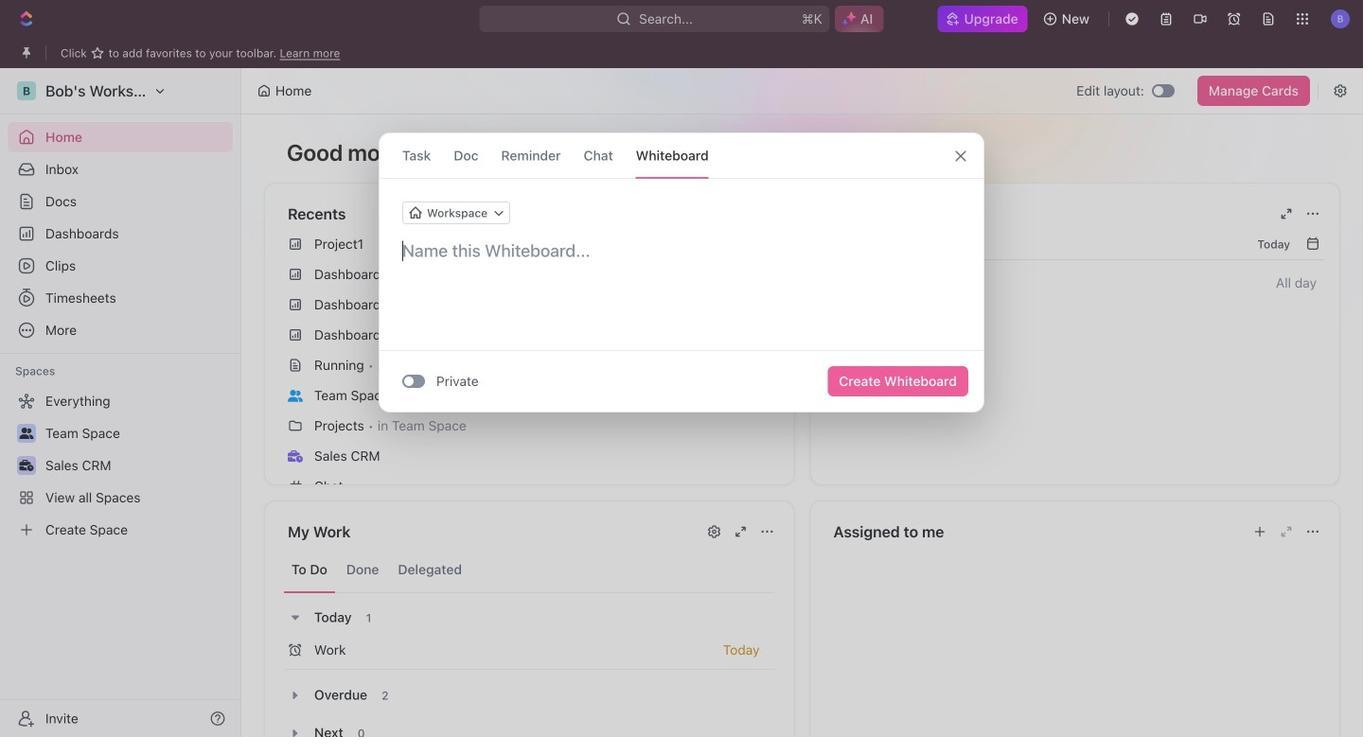 Task type: describe. For each thing, give the bounding box(es) containing it.
sidebar navigation
[[0, 68, 241, 737]]

business time image
[[288, 450, 303, 463]]



Task type: locate. For each thing, give the bounding box(es) containing it.
Name this Whiteboard... field
[[380, 239, 984, 262]]

tree inside the sidebar navigation
[[8, 386, 233, 545]]

tree
[[8, 386, 233, 545]]

tab list
[[284, 547, 775, 594]]

user group image
[[288, 390, 303, 402]]

dialog
[[379, 133, 984, 413]]



Task type: vqa. For each thing, say whether or not it's contained in the screenshot.
THE SIDEBAR navigation
yes



